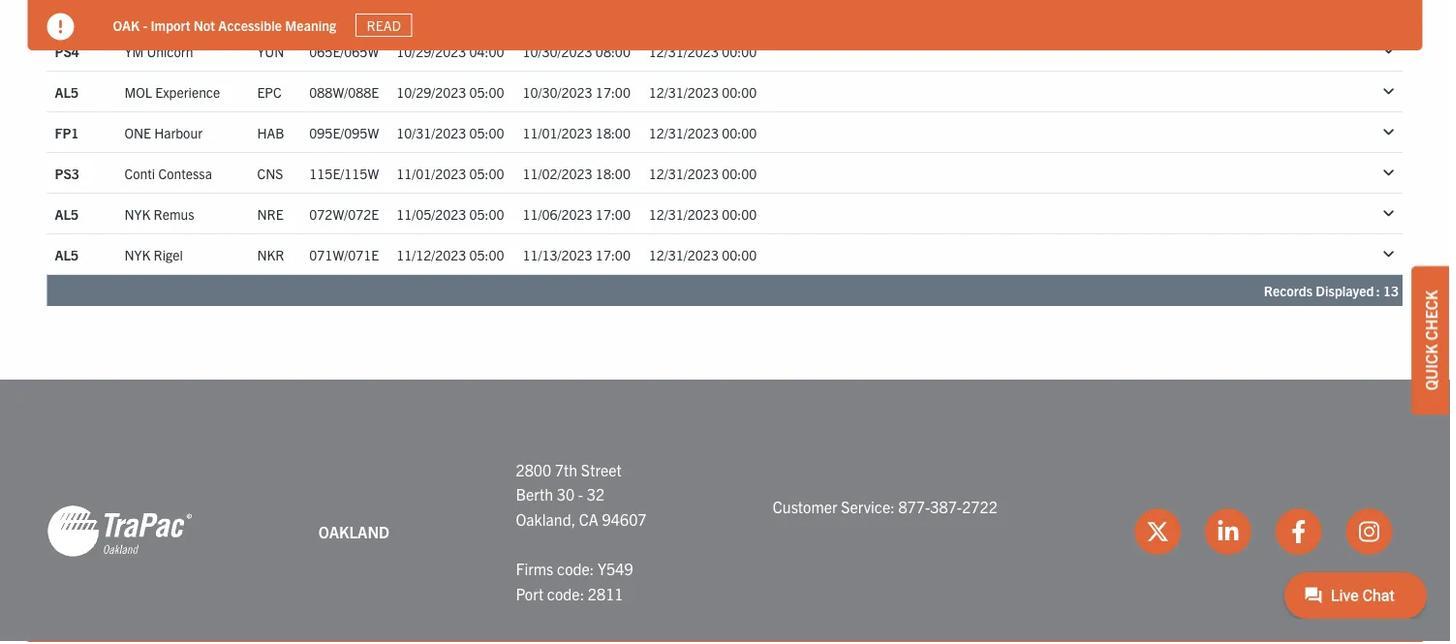 Task type: vqa. For each thing, say whether or not it's contained in the screenshot.


Task type: describe. For each thing, give the bounding box(es) containing it.
nyk for nyk remus
[[124, 205, 151, 222]]

12/31/2023 00:00 for 11/13/2023 17:00
[[649, 246, 757, 263]]

quick check link
[[1412, 266, 1450, 415]]

- inside 2800 7th street berth 30 - 32 oakland, ca 94607
[[578, 484, 583, 504]]

records
[[1264, 282, 1313, 299]]

rigel
[[154, 246, 183, 263]]

00:00 for 11/06/2023 17:00
[[722, 205, 757, 222]]

oakland,
[[516, 509, 576, 529]]

12/31/2023 for 11/02/2023 18:00
[[649, 164, 719, 182]]

11/13/2023 17:00
[[523, 246, 631, 263]]

17:00 for 11/13/2023 17:00
[[596, 246, 631, 263]]

11/01/2023 for 11/01/2023 18:00
[[523, 123, 593, 141]]

records displayed : 13
[[1264, 282, 1399, 299]]

customer
[[773, 497, 838, 516]]

12/31/2023 00:00 for 11/06/2023 17:00
[[649, 205, 757, 222]]

00:00 for 11/02/2023 18:00
[[722, 164, 757, 182]]

oak - import not accessible meaning
[[113, 16, 336, 34]]

088w/088e
[[309, 83, 379, 100]]

cns
[[257, 164, 283, 182]]

import
[[151, 16, 190, 34]]

069e/069w
[[309, 1, 379, 19]]

0 vertical spatial code:
[[557, 559, 594, 578]]

095e/095w
[[309, 123, 379, 141]]

12/31/2023 00:00 for 10/30/2023 17:00
[[649, 83, 757, 100]]

072w/072e
[[309, 205, 379, 222]]

11/12/2023
[[396, 246, 466, 263]]

2800 7th street berth 30 - 32 oakland, ca 94607
[[516, 460, 647, 529]]

solid image
[[47, 13, 74, 40]]

epc
[[257, 83, 282, 100]]

2800
[[516, 460, 551, 479]]

accessible
[[218, 16, 282, 34]]

10/29/2023 04:00
[[396, 42, 504, 59]]

30
[[557, 484, 575, 504]]

firms
[[516, 559, 554, 578]]

one orpheus
[[124, 1, 204, 19]]

12/31/2023 for 11/13/2023 17:00
[[649, 246, 719, 263]]

08:00
[[596, 42, 631, 59]]

hab
[[257, 123, 285, 141]]

18:00 for 11/01/2023 18:00
[[596, 123, 631, 141]]

10/30/2023 for 10/30/2023 08:00
[[523, 42, 593, 59]]

10/30/2023 17:00
[[523, 83, 631, 100]]

mol
[[124, 83, 152, 100]]

065e/065w
[[309, 42, 379, 59]]

00:00 for 11/13/2023 17:00
[[722, 246, 757, 263]]

oakland
[[319, 522, 390, 541]]

10/30/2023 08:00
[[523, 42, 631, 59]]

05:00 for 10/31/2023 05:00
[[469, 123, 504, 141]]

11/05/2023
[[396, 205, 466, 222]]

2811
[[588, 584, 624, 603]]

noh
[[257, 1, 286, 19]]

071w/071e
[[309, 246, 379, 263]]

al5 for nyk remus
[[55, 205, 79, 222]]

nyk remus
[[124, 205, 194, 222]]

05:00 for 11/01/2023 05:00
[[469, 164, 504, 182]]

18:00 for 11/02/2023 18:00
[[596, 164, 631, 182]]

17:00 for 11/06/2023 17:00
[[596, 205, 631, 222]]

footer containing 2800 7th street
[[0, 380, 1450, 642]]

11/05/2023 05:00
[[396, 205, 504, 222]]

nyk for nyk rigel
[[124, 246, 151, 263]]

quick check
[[1421, 290, 1441, 391]]

service:
[[841, 497, 895, 516]]

berth
[[516, 484, 553, 504]]

05:00 for 10/24/2023 05:00
[[469, 1, 504, 19]]

one harbour
[[124, 123, 202, 141]]

mol experience
[[124, 83, 220, 100]]

orpheus
[[154, 1, 204, 19]]

32
[[587, 484, 605, 504]]

ps4
[[55, 42, 79, 59]]

11/06/2023
[[523, 205, 593, 222]]

meaning
[[285, 16, 336, 34]]

one for one harbour
[[124, 123, 151, 141]]

11/13/2023
[[523, 246, 593, 263]]

877-
[[899, 497, 930, 516]]

00:00 for 10/30/2023 17:00
[[722, 83, 757, 100]]

:
[[1377, 282, 1380, 299]]

10/29/2023 05:00
[[396, 83, 504, 100]]

y549
[[598, 559, 633, 578]]

displayed
[[1316, 282, 1374, 299]]

nre
[[257, 205, 284, 222]]

nyk rigel
[[124, 246, 183, 263]]

unicorn
[[147, 42, 193, 59]]

04:00
[[469, 42, 504, 59]]

12/31/2023 00:00 for 11/01/2023 18:00
[[649, 123, 757, 141]]

read link
[[356, 13, 412, 37]]

read
[[367, 16, 401, 34]]

11/02/2023 18:00
[[523, 164, 631, 182]]

7th
[[555, 460, 578, 479]]

10/24/2023
[[396, 1, 466, 19]]

11/06/2023 17:00
[[523, 205, 631, 222]]

oak
[[113, 16, 140, 34]]

0 vertical spatial -
[[143, 16, 147, 34]]



Task type: locate. For each thing, give the bounding box(es) containing it.
12/31/2023 00:00 for 10/30/2023 08:00
[[649, 42, 757, 59]]

12/31/2023 for 11/06/2023 17:00
[[649, 205, 719, 222]]

05:00 up 04:00
[[469, 1, 504, 19]]

2 12/31/2023 from the top
[[649, 83, 719, 100]]

2 10/29/2023 from the top
[[396, 83, 466, 100]]

1 00:00 from the top
[[722, 42, 757, 59]]

3 00:00 from the top
[[722, 123, 757, 141]]

1 horizontal spatial -
[[578, 484, 583, 504]]

2 vertical spatial al5
[[55, 246, 79, 263]]

13
[[1384, 282, 1399, 299]]

1 18:00 from the top
[[596, 123, 631, 141]]

17:00 down 11/06/2023 17:00
[[596, 246, 631, 263]]

code: up the 2811
[[557, 559, 594, 578]]

05:00 down 10/31/2023 05:00
[[469, 164, 504, 182]]

5 12/31/2023 from the top
[[649, 205, 719, 222]]

quick
[[1421, 344, 1441, 391]]

05:00 for 11/12/2023 05:00
[[469, 246, 504, 263]]

3 12/31/2023 00:00 from the top
[[649, 123, 757, 141]]

18:00
[[596, 123, 631, 141], [596, 164, 631, 182]]

3 05:00 from the top
[[469, 123, 504, 141]]

115e/115w
[[309, 164, 379, 182]]

5 00:00 from the top
[[722, 205, 757, 222]]

12/31/2023 00:00
[[649, 42, 757, 59], [649, 83, 757, 100], [649, 123, 757, 141], [649, 164, 757, 182], [649, 205, 757, 222], [649, 246, 757, 263]]

1 vertical spatial fp1
[[55, 123, 79, 141]]

street
[[581, 460, 622, 479]]

footer
[[0, 380, 1450, 642]]

11/01/2023 up 11/02/2023
[[523, 123, 593, 141]]

code: right port
[[547, 584, 584, 603]]

fp1
[[55, 1, 79, 19], [55, 123, 79, 141]]

-
[[143, 16, 147, 34], [578, 484, 583, 504]]

2 00:00 from the top
[[722, 83, 757, 100]]

2 17:00 from the top
[[596, 205, 631, 222]]

experience
[[155, 83, 220, 100]]

fp1 up ps3
[[55, 123, 79, 141]]

11/01/2023 18:00
[[523, 123, 631, 141]]

17:00
[[596, 83, 631, 100], [596, 205, 631, 222], [596, 246, 631, 263]]

ym unicorn
[[124, 42, 193, 59]]

18:00 up 11/02/2023 18:00
[[596, 123, 631, 141]]

1 12/31/2023 00:00 from the top
[[649, 42, 757, 59]]

2 10/30/2023 from the top
[[523, 83, 593, 100]]

conti contessa
[[124, 164, 212, 182]]

port
[[516, 584, 544, 603]]

6 00:00 from the top
[[722, 246, 757, 263]]

05:00 down 11/01/2023 05:00
[[469, 205, 504, 222]]

nkr
[[257, 246, 284, 263]]

05:00 up 11/01/2023 05:00
[[469, 123, 504, 141]]

- right oak
[[143, 16, 147, 34]]

00:00 for 11/01/2023 18:00
[[722, 123, 757, 141]]

12/31/2023 for 11/01/2023 18:00
[[649, 123, 719, 141]]

10/29/2023
[[396, 42, 466, 59], [396, 83, 466, 100]]

one for one orpheus
[[124, 1, 151, 19]]

yun
[[257, 42, 284, 59]]

harbour
[[154, 123, 202, 141]]

11/01/2023 05:00
[[396, 164, 504, 182]]

2 05:00 from the top
[[469, 83, 504, 100]]

10/29/2023 down 10/24/2023
[[396, 42, 466, 59]]

ps3
[[55, 164, 79, 182]]

10/29/2023 up '10/31/2023'
[[396, 83, 466, 100]]

1 vertical spatial al5
[[55, 205, 79, 222]]

0 vertical spatial al5
[[55, 83, 79, 100]]

05:00 for 10/29/2023 05:00
[[469, 83, 504, 100]]

5 05:00 from the top
[[469, 205, 504, 222]]

1 10/30/2023 from the top
[[523, 42, 593, 59]]

17:00 for 10/30/2023 17:00
[[596, 83, 631, 100]]

10/30/2023 down 10/30/2023 08:00
[[523, 83, 593, 100]]

10/31/2023
[[396, 123, 466, 141]]

al5 for mol experience
[[55, 83, 79, 100]]

not
[[194, 16, 215, 34]]

1 vertical spatial code:
[[547, 584, 584, 603]]

2 al5 from the top
[[55, 205, 79, 222]]

one
[[124, 1, 151, 19], [124, 123, 151, 141]]

code:
[[557, 559, 594, 578], [547, 584, 584, 603]]

3 12/31/2023 from the top
[[649, 123, 719, 141]]

11/12/2023 05:00
[[396, 246, 504, 263]]

12/31/2023 for 10/30/2023 17:00
[[649, 83, 719, 100]]

05:00 down 11/05/2023 05:00
[[469, 246, 504, 263]]

94607
[[602, 509, 647, 529]]

5 12/31/2023 00:00 from the top
[[649, 205, 757, 222]]

1 vertical spatial nyk
[[124, 246, 151, 263]]

17:00 down 11/02/2023 18:00
[[596, 205, 631, 222]]

4 12/31/2023 00:00 from the top
[[649, 164, 757, 182]]

1 nyk from the top
[[124, 205, 151, 222]]

conti
[[124, 164, 155, 182]]

18:00 down 11/01/2023 18:00 at left top
[[596, 164, 631, 182]]

al5 for nyk rigel
[[55, 246, 79, 263]]

0 vertical spatial 17:00
[[596, 83, 631, 100]]

11/01/2023
[[523, 123, 593, 141], [396, 164, 466, 182]]

remus
[[154, 205, 194, 222]]

0 vertical spatial fp1
[[55, 1, 79, 19]]

nyk left remus
[[124, 205, 151, 222]]

05:00
[[469, 1, 504, 19], [469, 83, 504, 100], [469, 123, 504, 141], [469, 164, 504, 182], [469, 205, 504, 222], [469, 246, 504, 263]]

10/29/2023 for 10/29/2023 05:00
[[396, 83, 466, 100]]

05:00 down 04:00
[[469, 83, 504, 100]]

10/30/2023 up 10/30/2023 17:00
[[523, 42, 593, 59]]

firms code:  y549 port code:  2811
[[516, 559, 633, 603]]

00:00 for 10/30/2023 08:00
[[722, 42, 757, 59]]

1 vertical spatial one
[[124, 123, 151, 141]]

0 vertical spatial nyk
[[124, 205, 151, 222]]

2 18:00 from the top
[[596, 164, 631, 182]]

0 vertical spatial 11/01/2023
[[523, 123, 593, 141]]

6 12/31/2023 from the top
[[649, 246, 719, 263]]

1 vertical spatial 18:00
[[596, 164, 631, 182]]

1 vertical spatial 17:00
[[596, 205, 631, 222]]

11/01/2023 down '10/31/2023'
[[396, 164, 466, 182]]

0 vertical spatial 18:00
[[596, 123, 631, 141]]

10/29/2023 for 10/29/2023 04:00
[[396, 42, 466, 59]]

customer service: 877-387-2722
[[773, 497, 998, 516]]

6 12/31/2023 00:00 from the top
[[649, 246, 757, 263]]

1 fp1 from the top
[[55, 1, 79, 19]]

387-
[[930, 497, 962, 516]]

0 vertical spatial 10/29/2023
[[396, 42, 466, 59]]

2 fp1 from the top
[[55, 123, 79, 141]]

3 17:00 from the top
[[596, 246, 631, 263]]

2 vertical spatial 17:00
[[596, 246, 631, 263]]

1 vertical spatial -
[[578, 484, 583, 504]]

oakland image
[[47, 504, 192, 559]]

one left harbour
[[124, 123, 151, 141]]

2 12/31/2023 00:00 from the top
[[649, 83, 757, 100]]

10/24/2023 05:00
[[396, 1, 504, 19]]

0 vertical spatial one
[[124, 1, 151, 19]]

11/02/2023
[[523, 164, 593, 182]]

ym
[[124, 42, 144, 59]]

1 al5 from the top
[[55, 83, 79, 100]]

12/31/2023 00:00 for 11/02/2023 18:00
[[649, 164, 757, 182]]

contessa
[[158, 164, 212, 182]]

al5
[[55, 83, 79, 100], [55, 205, 79, 222], [55, 246, 79, 263]]

1 17:00 from the top
[[596, 83, 631, 100]]

nyk left 'rigel'
[[124, 246, 151, 263]]

12/31/2023
[[649, 42, 719, 59], [649, 83, 719, 100], [649, 123, 719, 141], [649, 164, 719, 182], [649, 205, 719, 222], [649, 246, 719, 263]]

2 nyk from the top
[[124, 246, 151, 263]]

1 vertical spatial 10/29/2023
[[396, 83, 466, 100]]

1 horizontal spatial 11/01/2023
[[523, 123, 593, 141]]

1 05:00 from the top
[[469, 1, 504, 19]]

- right 30
[[578, 484, 583, 504]]

1 one from the top
[[124, 1, 151, 19]]

fp1 for one harbour
[[55, 123, 79, 141]]

4 00:00 from the top
[[722, 164, 757, 182]]

2 one from the top
[[124, 123, 151, 141]]

3 al5 from the top
[[55, 246, 79, 263]]

6 05:00 from the top
[[469, 246, 504, 263]]

0 horizontal spatial 11/01/2023
[[396, 164, 466, 182]]

10/30/2023
[[523, 42, 593, 59], [523, 83, 593, 100]]

check
[[1421, 290, 1441, 341]]

1 vertical spatial 10/30/2023
[[523, 83, 593, 100]]

10/31/2023 05:00
[[396, 123, 504, 141]]

fp1 for one orpheus
[[55, 1, 79, 19]]

one up ym on the left of page
[[124, 1, 151, 19]]

2722
[[962, 497, 998, 516]]

0 vertical spatial 10/30/2023
[[523, 42, 593, 59]]

1 vertical spatial 11/01/2023
[[396, 164, 466, 182]]

05:00 for 11/05/2023 05:00
[[469, 205, 504, 222]]

0 horizontal spatial -
[[143, 16, 147, 34]]

11/01/2023 for 11/01/2023 05:00
[[396, 164, 466, 182]]

4 12/31/2023 from the top
[[649, 164, 719, 182]]

ca
[[579, 509, 599, 529]]

17:00 down 08:00
[[596, 83, 631, 100]]

fp1 up ps4
[[55, 1, 79, 19]]

1 12/31/2023 from the top
[[649, 42, 719, 59]]

12/31/2023 for 10/30/2023 08:00
[[649, 42, 719, 59]]

00:00
[[722, 42, 757, 59], [722, 83, 757, 100], [722, 123, 757, 141], [722, 164, 757, 182], [722, 205, 757, 222], [722, 246, 757, 263]]

1 10/29/2023 from the top
[[396, 42, 466, 59]]

4 05:00 from the top
[[469, 164, 504, 182]]

10/30/2023 for 10/30/2023 17:00
[[523, 83, 593, 100]]



